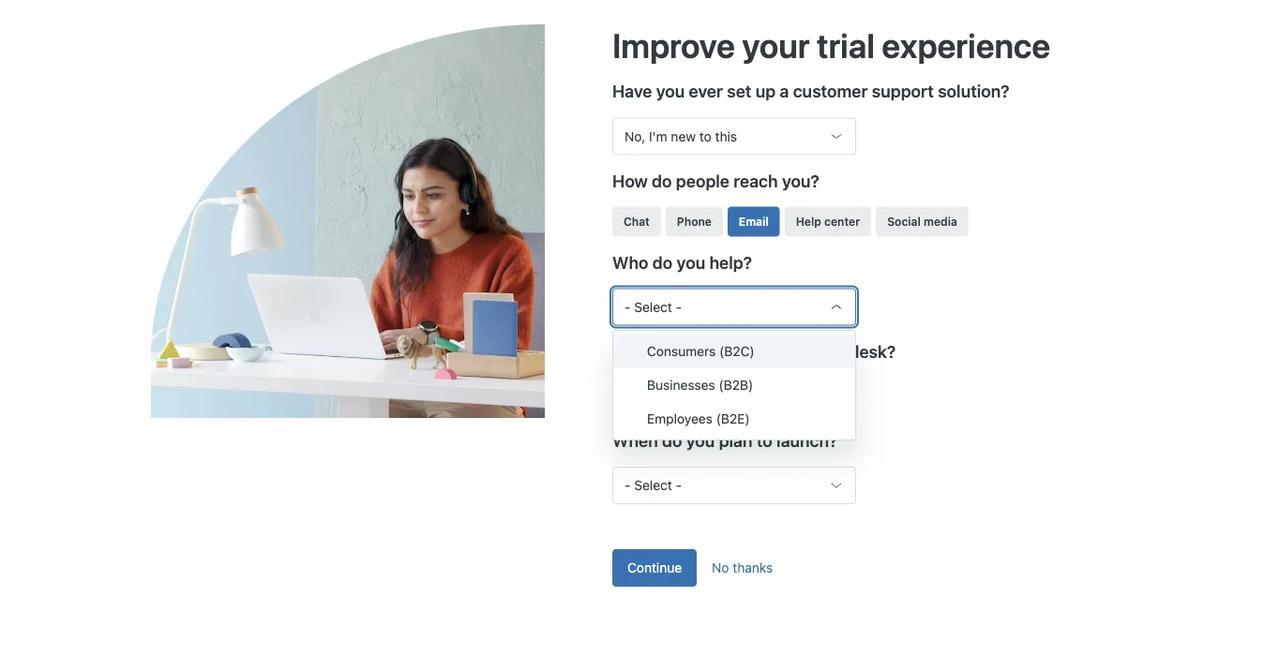 Task type: locate. For each thing, give the bounding box(es) containing it.
to inside no, i'm new to this popup button
[[699, 128, 712, 144]]

(b2b)
[[719, 378, 753, 393]]

to left this
[[699, 128, 712, 144]]

you
[[656, 81, 685, 101], [677, 252, 705, 272], [686, 431, 715, 451]]

center
[[825, 215, 860, 228]]

1 vertical spatial - select -
[[625, 388, 682, 404]]

businesses (b2b) option
[[613, 369, 855, 402]]

help center
[[796, 215, 860, 228]]

do for when
[[662, 431, 682, 451]]

1 horizontal spatial to
[[757, 431, 773, 451]]

(b2c)
[[719, 344, 755, 359]]

do for how
[[652, 171, 672, 191]]

1 vertical spatial do
[[653, 252, 673, 272]]

you down the employees (b2e)
[[686, 431, 715, 451]]

how up chat
[[612, 171, 648, 191]]

people
[[676, 171, 730, 191]]

help?
[[709, 252, 752, 272]]

no,
[[625, 128, 646, 144]]

to right plan
[[757, 431, 773, 451]]

0 vertical spatial do
[[652, 171, 672, 191]]

- select - button
[[612, 288, 856, 326], [612, 378, 856, 415], [612, 467, 856, 504]]

agents
[[699, 341, 753, 362]]

new
[[671, 128, 696, 144]]

1 - select - from the top
[[625, 299, 682, 315]]

zendesk?
[[819, 341, 896, 362]]

help center button
[[785, 207, 871, 237]]

phone button
[[666, 207, 723, 237]]

3 select from the top
[[634, 478, 672, 493]]

1 vertical spatial - select - button
[[612, 378, 856, 415]]

solution?
[[938, 81, 1010, 101]]

select up the many
[[634, 299, 672, 315]]

conversations button
[[927, 8, 1065, 38]]

this
[[715, 128, 737, 144]]

email
[[739, 215, 769, 228]]

do right who
[[653, 252, 673, 272]]

social media
[[887, 215, 958, 228]]

1 vertical spatial select
[[634, 388, 672, 404]]

to
[[699, 128, 712, 144], [757, 431, 773, 451]]

how
[[612, 171, 648, 191], [612, 341, 648, 362]]

-
[[625, 299, 631, 315], [676, 299, 682, 315], [625, 388, 631, 404], [676, 388, 682, 404], [625, 478, 631, 493], [676, 478, 682, 493]]

you left help?
[[677, 252, 705, 272]]

- select -
[[625, 299, 682, 315], [625, 388, 682, 404], [625, 478, 682, 493]]

0 vertical spatial select
[[634, 299, 672, 315]]

i'm
[[649, 128, 667, 144]]

list box
[[612, 330, 856, 441]]

select
[[634, 299, 672, 315], [634, 388, 672, 404], [634, 478, 672, 493]]

you for who
[[677, 252, 705, 272]]

ever
[[689, 81, 723, 101]]

0 vertical spatial to
[[699, 128, 712, 144]]

support
[[872, 81, 934, 101]]

consumers
[[647, 344, 716, 359]]

0 vertical spatial - select -
[[625, 299, 682, 315]]

(b2e)
[[716, 411, 750, 427]]

2 vertical spatial - select -
[[625, 478, 682, 493]]

- select - down the when
[[625, 478, 682, 493]]

- select - up employees at the bottom right
[[625, 388, 682, 404]]

employees (b2e)
[[647, 411, 750, 427]]

how many agents will use zendesk?
[[612, 341, 896, 362]]

do left the people
[[652, 171, 672, 191]]

0 vertical spatial how
[[612, 171, 648, 191]]

you left ever
[[656, 81, 685, 101]]

no
[[712, 560, 729, 576]]

1 how from the top
[[612, 171, 648, 191]]

1 vertical spatial you
[[677, 252, 705, 272]]

chat
[[624, 215, 650, 228]]

select down the when
[[634, 478, 672, 493]]

customer
[[793, 81, 868, 101]]

thanks
[[733, 560, 773, 576]]

select up employees at the bottom right
[[634, 388, 672, 404]]

no thanks button
[[697, 549, 788, 587]]

- down the when
[[625, 478, 631, 493]]

do
[[652, 171, 672, 191], [653, 252, 673, 272], [662, 431, 682, 451]]

when do you plan to launch?
[[612, 431, 838, 451]]

0 vertical spatial you
[[656, 81, 685, 101]]

when
[[612, 431, 658, 451]]

how for how many agents will use zendesk?
[[612, 341, 648, 362]]

do down employees at the bottom right
[[662, 431, 682, 451]]

2 how from the top
[[612, 341, 648, 362]]

2 vertical spatial - select - button
[[612, 467, 856, 504]]

- select - up the many
[[625, 299, 682, 315]]

have you ever set up a customer support solution?
[[612, 81, 1010, 101]]

0 horizontal spatial to
[[699, 128, 712, 144]]

2 vertical spatial do
[[662, 431, 682, 451]]

use
[[787, 341, 815, 362]]

conversations
[[947, 16, 1023, 30]]

email button
[[728, 207, 780, 237]]

chat button
[[612, 207, 661, 237]]

2 vertical spatial select
[[634, 478, 672, 493]]

will
[[757, 341, 783, 362]]

2 - select - button from the top
[[612, 378, 856, 415]]

how left the many
[[612, 341, 648, 362]]

employees (b2e) option
[[613, 402, 855, 436]]

1 vertical spatial to
[[757, 431, 773, 451]]

- down who
[[625, 299, 631, 315]]

1 vertical spatial how
[[612, 341, 648, 362]]

0 vertical spatial - select - button
[[612, 288, 856, 326]]

2 vertical spatial you
[[686, 431, 715, 451]]



Task type: describe. For each thing, give the bounding box(es) containing it.
you?
[[782, 171, 819, 191]]

plan
[[719, 431, 753, 451]]

who do you help?
[[612, 252, 752, 272]]

2 - select - from the top
[[625, 388, 682, 404]]

businesses
[[647, 378, 715, 393]]

improve
[[612, 25, 735, 65]]

consumers (b2c)
[[647, 344, 755, 359]]

1 - select - button from the top
[[612, 288, 856, 326]]

2 select from the top
[[634, 388, 672, 404]]

how for how do people reach you?
[[612, 171, 648, 191]]

reach
[[734, 171, 778, 191]]

- up employees at the bottom right
[[676, 388, 682, 404]]

no thanks
[[712, 560, 773, 576]]

1 select from the top
[[634, 299, 672, 315]]

experience
[[882, 25, 1051, 65]]

you for when
[[686, 431, 715, 451]]

set
[[727, 81, 752, 101]]

no, i'm new to this button
[[612, 118, 856, 155]]

social media button
[[876, 207, 969, 237]]

do for who
[[653, 252, 673, 272]]

media
[[924, 215, 958, 228]]

list box containing consumers (b2c)
[[612, 330, 856, 441]]

consumers (b2c) option
[[613, 335, 855, 369]]

businesses (b2b)
[[647, 378, 753, 393]]

no, i'm new to this
[[625, 128, 737, 144]]

customer service agent wearing a headset and sitting at a desk as balloons float through the air in celebration. image
[[151, 25, 612, 418]]

3 - select - button from the top
[[612, 467, 856, 504]]

continue button
[[612, 549, 697, 587]]

improve your trial experience
[[612, 25, 1051, 65]]

a
[[780, 81, 789, 101]]

tabs tab list
[[56, 0, 873, 46]]

help
[[796, 215, 822, 228]]

- up consumers
[[676, 299, 682, 315]]

- up the when
[[625, 388, 631, 404]]

launch?
[[777, 431, 838, 451]]

employees
[[647, 411, 713, 427]]

your
[[742, 25, 810, 65]]

up
[[756, 81, 776, 101]]

have
[[612, 81, 652, 101]]

many
[[652, 341, 695, 362]]

continue
[[627, 560, 682, 576]]

3 - select - from the top
[[625, 478, 682, 493]]

trial
[[817, 25, 875, 65]]

- down when do you plan to launch? at bottom
[[676, 478, 682, 493]]

who
[[612, 252, 649, 272]]

social
[[887, 215, 921, 228]]

how do people reach you?
[[612, 171, 819, 191]]

phone
[[677, 215, 712, 228]]



Task type: vqa. For each thing, say whether or not it's contained in the screenshot.
Apps icon on the top right
no



